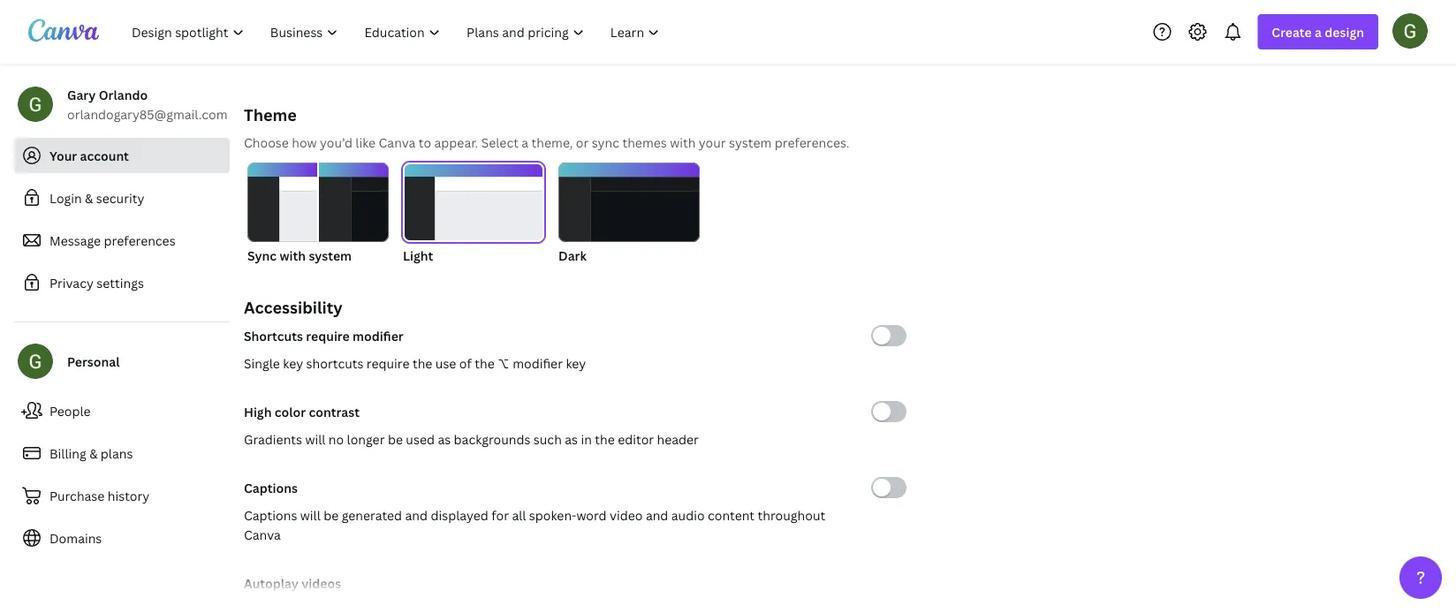 Task type: locate. For each thing, give the bounding box(es) containing it.
the left ⌥
[[475, 355, 495, 372]]

as right used
[[438, 431, 451, 448]]

the left the use
[[413, 355, 432, 372]]

0 horizontal spatial canva
[[244, 526, 281, 543]]

to
[[419, 134, 431, 151]]

1 vertical spatial captions
[[244, 507, 297, 524]]

will left no
[[305, 431, 326, 448]]

how
[[292, 134, 317, 151]]

message preferences link
[[14, 223, 230, 258]]

modifier up single key shortcuts require the use of the ⌥ modifier key
[[353, 327, 404, 344]]

account
[[80, 147, 129, 164]]

will left the generated
[[300, 507, 321, 524]]

privacy
[[49, 274, 94, 291]]

contrast
[[309, 403, 360, 420]]

editor
[[618, 431, 654, 448]]

your account
[[49, 147, 129, 164]]

login & security link
[[14, 180, 230, 216]]

with right sync at top
[[280, 247, 306, 264]]

and right the video
[[646, 507, 668, 524]]

0 horizontal spatial require
[[306, 327, 350, 344]]

message
[[49, 232, 101, 249]]

with left your
[[670, 134, 696, 151]]

0 vertical spatial will
[[305, 431, 326, 448]]

0 vertical spatial require
[[306, 327, 350, 344]]

the right in
[[595, 431, 615, 448]]

canva
[[379, 134, 416, 151], [244, 526, 281, 543]]

gary orlando orlandogary85@gmail.com
[[67, 86, 228, 122]]

0 horizontal spatial with
[[280, 247, 306, 264]]

key right single on the bottom of page
[[283, 355, 303, 372]]

1 horizontal spatial key
[[566, 355, 586, 372]]

0 horizontal spatial key
[[283, 355, 303, 372]]

modifier right ⌥
[[513, 355, 563, 372]]

be left the generated
[[324, 507, 339, 524]]

captions
[[244, 479, 298, 496], [244, 507, 297, 524]]

1 captions from the top
[[244, 479, 298, 496]]

like
[[356, 134, 376, 151]]

Sync with system button
[[247, 163, 389, 265]]

a
[[1315, 23, 1322, 40], [522, 134, 529, 151]]

0 horizontal spatial the
[[413, 355, 432, 372]]

captions up the autoplay
[[244, 507, 297, 524]]

plans
[[101, 445, 133, 462]]

system
[[729, 134, 772, 151], [309, 247, 352, 264]]

as left in
[[565, 431, 578, 448]]

captions inside captions will be generated and displayed for all spoken-word video and audio content throughout canva
[[244, 507, 297, 524]]

1 and from the left
[[405, 507, 428, 524]]

will inside captions will be generated and displayed for all spoken-word video and audio content throughout canva
[[300, 507, 321, 524]]

privacy settings link
[[14, 265, 230, 300]]

be
[[388, 431, 403, 448], [324, 507, 339, 524]]

personal
[[67, 353, 120, 370]]

0 horizontal spatial be
[[324, 507, 339, 524]]

login & security
[[49, 190, 144, 206]]

1 horizontal spatial as
[[565, 431, 578, 448]]

the
[[413, 355, 432, 372], [475, 355, 495, 372], [595, 431, 615, 448]]

modifier
[[353, 327, 404, 344], [513, 355, 563, 372]]

word
[[576, 507, 607, 524]]

domains link
[[14, 520, 230, 556]]

Light button
[[403, 163, 544, 265]]

top level navigation element
[[120, 14, 675, 49]]

with inside theme choose how you'd like canva to appear. select a theme, or sync themes with your system preferences.
[[670, 134, 696, 151]]

0 vertical spatial canva
[[379, 134, 416, 151]]

shortcuts require modifier
[[244, 327, 404, 344]]

choose
[[244, 134, 289, 151]]

a inside dropdown button
[[1315, 23, 1322, 40]]

your account link
[[14, 138, 230, 173]]

canva left to on the top left of the page
[[379, 134, 416, 151]]

1 vertical spatial be
[[324, 507, 339, 524]]

gary
[[67, 86, 96, 103]]

0 horizontal spatial a
[[522, 134, 529, 151]]

& left plans
[[89, 445, 98, 462]]

key
[[283, 355, 303, 372], [566, 355, 586, 372]]

0 vertical spatial &
[[85, 190, 93, 206]]

1 vertical spatial a
[[522, 134, 529, 151]]

billing & plans
[[49, 445, 133, 462]]

captions down gradients
[[244, 479, 298, 496]]

key right ⌥
[[566, 355, 586, 372]]

all
[[512, 507, 526, 524]]

spoken-
[[529, 507, 576, 524]]

1 vertical spatial canva
[[244, 526, 281, 543]]

require up shortcuts
[[306, 327, 350, 344]]

system up 'accessibility'
[[309, 247, 352, 264]]

with
[[670, 134, 696, 151], [280, 247, 306, 264]]

design
[[1325, 23, 1364, 40]]

canva inside captions will be generated and displayed for all spoken-word video and audio content throughout canva
[[244, 526, 281, 543]]

and left displayed
[[405, 507, 428, 524]]

1 vertical spatial with
[[280, 247, 306, 264]]

canva up the autoplay
[[244, 526, 281, 543]]

1 horizontal spatial and
[[646, 507, 668, 524]]

2 captions from the top
[[244, 507, 297, 524]]

captions will be generated and displayed for all spoken-word video and audio content throughout canva
[[244, 507, 826, 543]]

0 vertical spatial captions
[[244, 479, 298, 496]]

purchase history
[[49, 487, 150, 504]]

require
[[306, 327, 350, 344], [367, 355, 410, 372]]

your
[[699, 134, 726, 151]]

1 vertical spatial &
[[89, 445, 98, 462]]

0 vertical spatial be
[[388, 431, 403, 448]]

1 horizontal spatial with
[[670, 134, 696, 151]]

themes
[[622, 134, 667, 151]]

2 and from the left
[[646, 507, 668, 524]]

1 horizontal spatial a
[[1315, 23, 1322, 40]]

1 horizontal spatial canva
[[379, 134, 416, 151]]

use
[[436, 355, 456, 372]]

1 horizontal spatial require
[[367, 355, 410, 372]]

& for billing
[[89, 445, 98, 462]]

displayed
[[431, 507, 488, 524]]

a left design
[[1315, 23, 1322, 40]]

1 vertical spatial modifier
[[513, 355, 563, 372]]

1 vertical spatial system
[[309, 247, 352, 264]]

&
[[85, 190, 93, 206], [89, 445, 98, 462]]

0 horizontal spatial system
[[309, 247, 352, 264]]

theme,
[[532, 134, 573, 151]]

billing & plans link
[[14, 436, 230, 471]]

security
[[96, 190, 144, 206]]

will
[[305, 431, 326, 448], [300, 507, 321, 524]]

billing
[[49, 445, 86, 462]]

0 horizontal spatial modifier
[[353, 327, 404, 344]]

0 horizontal spatial as
[[438, 431, 451, 448]]

1 vertical spatial require
[[367, 355, 410, 372]]

0 vertical spatial system
[[729, 134, 772, 151]]

backgrounds
[[454, 431, 531, 448]]

and
[[405, 507, 428, 524], [646, 507, 668, 524]]

0 vertical spatial a
[[1315, 23, 1322, 40]]

be left used
[[388, 431, 403, 448]]

1 vertical spatial will
[[300, 507, 321, 524]]

as
[[438, 431, 451, 448], [565, 431, 578, 448]]

privacy settings
[[49, 274, 144, 291]]

or
[[576, 134, 589, 151]]

0 vertical spatial with
[[670, 134, 696, 151]]

video
[[610, 507, 643, 524]]

you'd
[[320, 134, 353, 151]]

0 horizontal spatial and
[[405, 507, 428, 524]]

system right your
[[729, 134, 772, 151]]

gradients
[[244, 431, 302, 448]]

purchase history link
[[14, 478, 230, 513]]

a right select at the top left
[[522, 134, 529, 151]]

& right "login"
[[85, 190, 93, 206]]

1 horizontal spatial system
[[729, 134, 772, 151]]

content
[[708, 507, 755, 524]]

sync
[[247, 247, 277, 264]]

require right shortcuts
[[367, 355, 410, 372]]

create a design button
[[1258, 14, 1379, 49]]

accessibility
[[244, 296, 343, 318]]



Task type: describe. For each thing, give the bounding box(es) containing it.
longer
[[347, 431, 385, 448]]

for
[[492, 507, 509, 524]]

sync with system
[[247, 247, 352, 264]]

of
[[459, 355, 472, 372]]

orlandogary85@gmail.com
[[67, 106, 228, 122]]

1 horizontal spatial modifier
[[513, 355, 563, 372]]

light
[[403, 247, 433, 264]]

history
[[108, 487, 150, 504]]

2 key from the left
[[566, 355, 586, 372]]

high color contrast
[[244, 403, 360, 420]]

in
[[581, 431, 592, 448]]

dark
[[558, 247, 587, 264]]

create a design
[[1272, 23, 1364, 40]]

purchase
[[49, 487, 105, 504]]

⌥
[[498, 355, 510, 372]]

people link
[[14, 393, 230, 429]]

no
[[329, 431, 344, 448]]

2 as from the left
[[565, 431, 578, 448]]

select
[[481, 134, 519, 151]]

a inside theme choose how you'd like canva to appear. select a theme, or sync themes with your system preferences.
[[522, 134, 529, 151]]

color
[[275, 403, 306, 420]]

system inside theme choose how you'd like canva to appear. select a theme, or sync themes with your system preferences.
[[729, 134, 772, 151]]

preferences
[[104, 232, 176, 249]]

used
[[406, 431, 435, 448]]

high
[[244, 403, 272, 420]]

settings
[[97, 274, 144, 291]]

appear.
[[434, 134, 478, 151]]

theme
[[244, 104, 297, 125]]

0 vertical spatial modifier
[[353, 327, 404, 344]]

1 as from the left
[[438, 431, 451, 448]]

shortcuts
[[244, 327, 303, 344]]

1 horizontal spatial the
[[475, 355, 495, 372]]

canva inside theme choose how you'd like canva to appear. select a theme, or sync themes with your system preferences.
[[379, 134, 416, 151]]

message preferences
[[49, 232, 176, 249]]

shortcuts
[[306, 355, 364, 372]]

autoplay videos
[[244, 575, 341, 592]]

gary orlando image
[[1393, 13, 1428, 48]]

throughout
[[758, 507, 826, 524]]

domains
[[49, 530, 102, 547]]

your
[[49, 147, 77, 164]]

such
[[534, 431, 562, 448]]

Dark button
[[558, 163, 700, 265]]

be inside captions will be generated and displayed for all spoken-word video and audio content throughout canva
[[324, 507, 339, 524]]

captions for captions will be generated and displayed for all spoken-word video and audio content throughout canva
[[244, 507, 297, 524]]

sync
[[592, 134, 619, 151]]

create
[[1272, 23, 1312, 40]]

2 horizontal spatial the
[[595, 431, 615, 448]]

with inside 'button'
[[280, 247, 306, 264]]

captions for captions
[[244, 479, 298, 496]]

autoplay
[[244, 575, 299, 592]]

people
[[49, 403, 91, 419]]

1 horizontal spatial be
[[388, 431, 403, 448]]

single key shortcuts require the use of the ⌥ modifier key
[[244, 355, 586, 372]]

will for be
[[300, 507, 321, 524]]

login
[[49, 190, 82, 206]]

generated
[[342, 507, 402, 524]]

preferences.
[[775, 134, 850, 151]]

header
[[657, 431, 699, 448]]

single
[[244, 355, 280, 372]]

system inside 'button'
[[309, 247, 352, 264]]

orlando
[[99, 86, 148, 103]]

will for no
[[305, 431, 326, 448]]

videos
[[302, 575, 341, 592]]

audio
[[671, 507, 705, 524]]

1 key from the left
[[283, 355, 303, 372]]

& for login
[[85, 190, 93, 206]]

theme choose how you'd like canva to appear. select a theme, or sync themes with your system preferences.
[[244, 104, 850, 151]]

gradients will no longer be used as backgrounds such as in the editor header
[[244, 431, 699, 448]]



Task type: vqa. For each thing, say whether or not it's contained in the screenshot.


